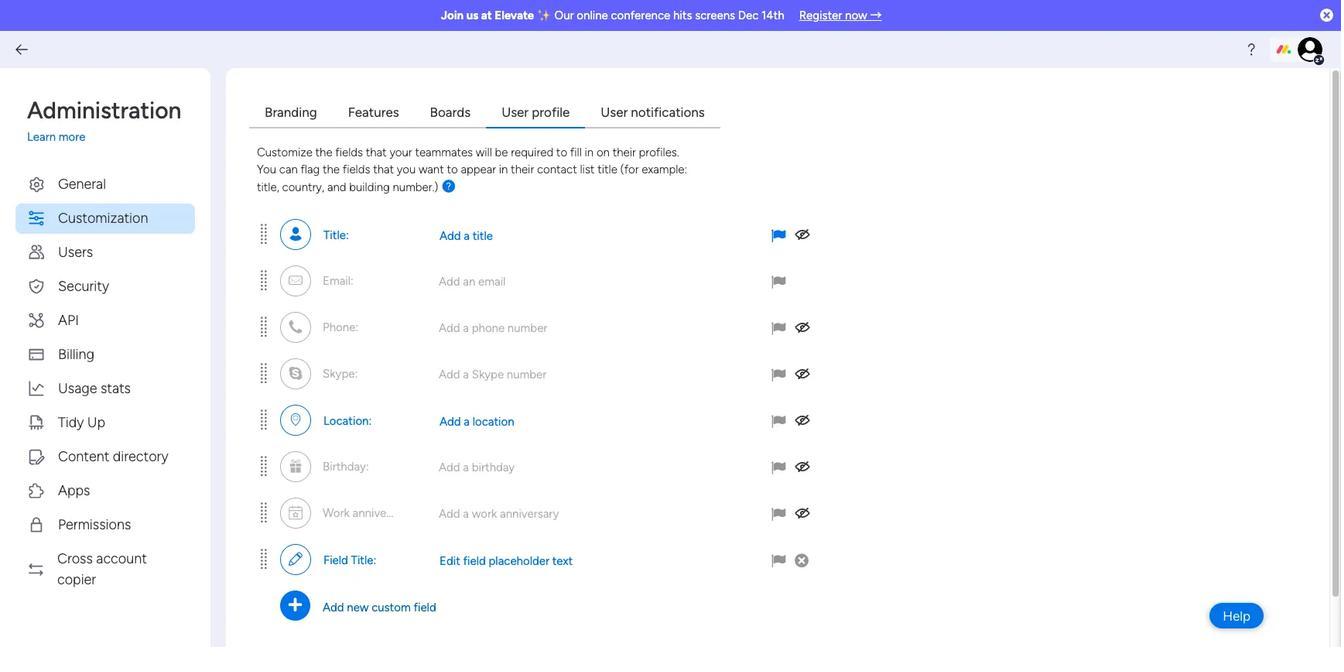 Task type: locate. For each thing, give the bounding box(es) containing it.
: up birthday :
[[369, 414, 372, 428]]

add down dapulse admin help icon
[[440, 229, 461, 243]]

a for skype
[[463, 368, 469, 382]]

a up add a location
[[463, 368, 469, 382]]

anniversary
[[353, 506, 412, 520], [500, 507, 559, 521]]

in right fill
[[585, 145, 594, 159]]

a left work
[[463, 507, 469, 521]]

field
[[463, 554, 486, 568], [414, 601, 436, 615]]

boards
[[430, 105, 471, 120]]

add
[[440, 229, 461, 243], [439, 275, 460, 289], [439, 321, 460, 335], [439, 368, 460, 382], [440, 415, 461, 429], [439, 461, 460, 475], [439, 507, 460, 521], [323, 601, 344, 615]]

fields up the building
[[343, 163, 370, 177]]

boards link
[[415, 99, 486, 128]]

3 dapulse flag image from the top
[[772, 553, 786, 570]]

title right field
[[351, 554, 374, 568]]

the up flag
[[316, 145, 333, 159]]

dapulse gift image
[[290, 458, 301, 475]]

1 horizontal spatial title
[[598, 163, 618, 177]]

permissions
[[58, 516, 131, 533]]

1 horizontal spatial to
[[557, 145, 568, 159]]

add left work
[[439, 507, 460, 521]]

to left fill
[[557, 145, 568, 159]]

1 vertical spatial title
[[351, 554, 374, 568]]

skype
[[323, 367, 355, 381], [472, 368, 504, 382]]

api button
[[15, 305, 195, 336]]

dapulse flag image for add a skype number
[[772, 367, 786, 384]]

work
[[323, 506, 350, 520]]

notifications
[[631, 105, 705, 120]]

dapulse add image
[[288, 597, 302, 614]]

title,
[[257, 180, 279, 194]]

add up add a location
[[439, 368, 460, 382]]

: for email
[[351, 274, 354, 288]]

learn more link
[[27, 129, 195, 146]]

title right dapulse user 1 icon
[[324, 228, 346, 242]]

add for add a title
[[440, 229, 461, 243]]

: up location :
[[355, 367, 358, 381]]

add a birthday
[[439, 461, 515, 475]]

0 vertical spatial title
[[324, 228, 346, 242]]

1 vertical spatial in
[[499, 163, 508, 177]]

a left location
[[464, 415, 470, 429]]

title up email at top left
[[473, 229, 493, 243]]

title
[[598, 163, 618, 177], [473, 229, 493, 243]]

: for phone
[[356, 321, 359, 334]]

0 vertical spatial dapulse flag image
[[772, 413, 786, 431]]

usage stats
[[58, 380, 131, 397]]

you
[[257, 163, 276, 177]]

features
[[348, 105, 399, 120]]

1 horizontal spatial field
[[463, 554, 486, 568]]

user profile
[[502, 105, 570, 120]]

1 user from the left
[[502, 105, 529, 120]]

a left birthday
[[463, 461, 469, 475]]

0 horizontal spatial field
[[414, 601, 436, 615]]

add new custom field
[[323, 601, 436, 615]]

title
[[324, 228, 346, 242], [351, 554, 374, 568]]

flag
[[301, 163, 320, 177]]

0 horizontal spatial anniversary
[[353, 506, 412, 520]]

their up '(for'
[[613, 145, 636, 159]]

dapulse phone image
[[289, 319, 302, 336]]

skype :
[[323, 367, 358, 381]]

more
[[59, 130, 86, 144]]

customize
[[257, 145, 313, 159]]

a up an
[[464, 229, 470, 243]]

work
[[472, 507, 497, 521]]

fields up 'and'
[[335, 145, 363, 159]]

0 vertical spatial title
[[598, 163, 618, 177]]

to
[[557, 145, 568, 159], [447, 163, 458, 177]]

email
[[323, 274, 351, 288]]

add left new
[[323, 601, 344, 615]]

users
[[58, 244, 93, 261]]

help button
[[1210, 603, 1264, 629]]

0 vertical spatial field
[[463, 554, 486, 568]]

stats
[[101, 380, 131, 397]]

branding link
[[249, 99, 333, 128]]

2 vertical spatial dapulse flag image
[[772, 553, 786, 570]]

4 dapulse flag image from the top
[[772, 367, 786, 384]]

register now →
[[800, 9, 882, 22]]

apps button
[[15, 476, 195, 506]]

edit
[[440, 554, 461, 568]]

0 horizontal spatial to
[[447, 163, 458, 177]]

dapulse flag image for add an email
[[772, 274, 786, 291]]

to down teammates
[[447, 163, 458, 177]]

skype down phone
[[472, 368, 504, 382]]

general
[[58, 175, 106, 192]]

1 vertical spatial fields
[[343, 163, 370, 177]]

number right phone
[[508, 321, 548, 335]]

features link
[[333, 99, 415, 128]]

user left profile
[[502, 105, 529, 120]]

that left your
[[366, 145, 387, 159]]

dapulse flag image for text
[[772, 553, 786, 570]]

1 horizontal spatial in
[[585, 145, 594, 159]]

placeholder
[[489, 554, 550, 568]]

in down be on the left of the page
[[499, 163, 508, 177]]

add left birthday
[[439, 461, 460, 475]]

: up "work anniversary"
[[366, 460, 369, 474]]

new
[[347, 601, 369, 615]]

dapulse location image
[[291, 412, 301, 429]]

add for add new custom field
[[323, 601, 344, 615]]

hits
[[674, 9, 693, 22]]

3 dapulse flag image from the top
[[772, 321, 786, 338]]

security button
[[15, 271, 195, 302]]

1 dapulse flag image from the top
[[772, 228, 786, 245]]

dapulse flag image for add a phone number
[[772, 321, 786, 338]]

dapulse skype image
[[289, 365, 302, 382]]

general button
[[15, 169, 195, 199]]

number
[[508, 321, 548, 335], [507, 368, 547, 382]]

dec
[[738, 9, 759, 22]]

: up skype : on the left
[[356, 321, 359, 334]]

a for phone
[[463, 321, 469, 335]]

add for add a skype number
[[439, 368, 460, 382]]

field right edit
[[463, 554, 486, 568]]

1 horizontal spatial user
[[601, 105, 628, 120]]

add left phone
[[439, 321, 460, 335]]

elevate
[[495, 9, 534, 22]]

: up phone :
[[351, 274, 354, 288]]

in
[[585, 145, 594, 159], [499, 163, 508, 177]]

0 vertical spatial number
[[508, 321, 548, 335]]

title down the 'on'
[[598, 163, 618, 177]]

1 vertical spatial dapulse flag image
[[772, 506, 786, 523]]

0 horizontal spatial in
[[499, 163, 508, 177]]

on
[[597, 145, 610, 159]]

0 vertical spatial that
[[366, 145, 387, 159]]

email
[[479, 275, 506, 289]]

dapulse flag image for add a birthday
[[772, 460, 786, 477]]

add left an
[[439, 275, 460, 289]]

your
[[390, 145, 412, 159]]

user for user profile
[[502, 105, 529, 120]]

1 vertical spatial number
[[507, 368, 547, 382]]

their down required
[[511, 163, 534, 177]]

1 vertical spatial their
[[511, 163, 534, 177]]

add a skype number
[[439, 368, 547, 382]]

screens
[[695, 9, 736, 22]]

be
[[495, 145, 508, 159]]

0 vertical spatial to
[[557, 145, 568, 159]]

dapulse close image
[[795, 553, 809, 570]]

that up the building
[[373, 163, 394, 177]]

dapulse flag image
[[772, 228, 786, 245], [772, 274, 786, 291], [772, 321, 786, 338], [772, 367, 786, 384], [772, 460, 786, 477]]

location :
[[324, 414, 372, 428]]

user up the 'on'
[[601, 105, 628, 120]]

skype right dapulse skype icon
[[323, 367, 355, 381]]

location
[[324, 414, 369, 428]]

2 dapulse flag image from the top
[[772, 506, 786, 523]]

0 horizontal spatial user
[[502, 105, 529, 120]]

: up 'email :'
[[346, 228, 349, 242]]

1 vertical spatial the
[[323, 163, 340, 177]]

our
[[555, 9, 574, 22]]

at
[[481, 9, 492, 22]]

0 horizontal spatial title
[[473, 229, 493, 243]]

user
[[502, 105, 529, 120], [601, 105, 628, 120]]

will
[[476, 145, 492, 159]]

5 dapulse flag image from the top
[[772, 460, 786, 477]]

phone
[[472, 321, 505, 335]]

1 horizontal spatial title
[[351, 554, 374, 568]]

0 vertical spatial their
[[613, 145, 636, 159]]

list
[[580, 163, 595, 177]]

0 horizontal spatial title
[[324, 228, 346, 242]]

dapulse flag image
[[772, 413, 786, 431], [772, 506, 786, 523], [772, 553, 786, 570]]

✨
[[537, 9, 552, 22]]

number for add a skype number
[[507, 368, 547, 382]]

add left location
[[440, 415, 461, 429]]

number down add a phone number
[[507, 368, 547, 382]]

a left phone
[[463, 321, 469, 335]]

2 dapulse flag image from the top
[[772, 274, 786, 291]]

dapulse flag image for add a title
[[772, 228, 786, 245]]

api
[[58, 312, 79, 329]]

1 vertical spatial that
[[373, 163, 394, 177]]

you
[[397, 163, 416, 177]]

fields
[[335, 145, 363, 159], [343, 163, 370, 177]]

14th
[[762, 9, 785, 22]]

and
[[327, 180, 346, 194]]

a
[[464, 229, 470, 243], [463, 321, 469, 335], [463, 368, 469, 382], [464, 415, 470, 429], [463, 461, 469, 475], [463, 507, 469, 521]]

field right custom
[[414, 601, 436, 615]]

the up 'and'
[[323, 163, 340, 177]]

jacob simon image
[[1298, 37, 1323, 62]]

tidy up
[[58, 414, 105, 431]]

2 user from the left
[[601, 105, 628, 120]]

:
[[346, 228, 349, 242], [351, 274, 354, 288], [356, 321, 359, 334], [355, 367, 358, 381], [369, 414, 372, 428], [366, 460, 369, 474], [374, 554, 377, 568]]



Task type: describe. For each thing, give the bounding box(es) containing it.
1 vertical spatial title
[[473, 229, 493, 243]]

a for location
[[464, 415, 470, 429]]

add for add a birthday
[[439, 461, 460, 475]]

online
[[577, 9, 608, 22]]

add an email
[[439, 275, 506, 289]]

0 vertical spatial in
[[585, 145, 594, 159]]

phone
[[323, 321, 356, 334]]

a for work
[[463, 507, 469, 521]]

cross
[[57, 550, 93, 567]]

: for skype
[[355, 367, 358, 381]]

user notifications
[[601, 105, 705, 120]]

add a location
[[440, 415, 515, 429]]

0 vertical spatial fields
[[335, 145, 363, 159]]

usage stats button
[[15, 374, 195, 404]]

account
[[96, 550, 147, 567]]

can
[[279, 163, 298, 177]]

teammates
[[415, 145, 473, 159]]

add for add a work anniversary
[[439, 507, 460, 521]]

(for
[[621, 163, 639, 177]]

1 dapulse flag image from the top
[[772, 413, 786, 431]]

branding
[[265, 105, 317, 120]]

security
[[58, 278, 109, 295]]

tidy
[[58, 414, 84, 431]]

title inside "customize the fields that your teammates will be required to fill in on their profiles. you can flag the fields that you want to appear in their contact list title (for example: title, country, and building number.)"
[[598, 163, 618, 177]]

add for add a phone number
[[439, 321, 460, 335]]

: for location
[[369, 414, 372, 428]]

work anniversary
[[323, 506, 412, 520]]

billing
[[58, 346, 94, 363]]

permissions button
[[15, 510, 195, 540]]

register
[[800, 9, 843, 22]]

custom
[[372, 601, 411, 615]]

work anniversary image
[[289, 505, 303, 522]]

1 horizontal spatial anniversary
[[500, 507, 559, 521]]

dapulse user 1 image
[[290, 226, 302, 243]]

1 horizontal spatial skype
[[472, 368, 504, 382]]

help image
[[1244, 42, 1260, 57]]

→
[[871, 9, 882, 22]]

directory
[[113, 448, 168, 465]]

users button
[[15, 237, 195, 268]]

edit field placeholder text
[[440, 554, 573, 568]]

phone :
[[323, 321, 359, 334]]

text
[[553, 554, 573, 568]]

back to workspace image
[[14, 42, 29, 57]]

0 horizontal spatial skype
[[323, 367, 355, 381]]

0 vertical spatial the
[[316, 145, 333, 159]]

dapulse admin help image
[[439, 175, 459, 198]]

a for title
[[464, 229, 470, 243]]

content directory
[[58, 448, 168, 465]]

required
[[511, 145, 554, 159]]

an
[[463, 275, 476, 289]]

usage
[[58, 380, 97, 397]]

content
[[58, 448, 109, 465]]

1 vertical spatial to
[[447, 163, 458, 177]]

building
[[349, 180, 390, 194]]

dapulse edit image
[[289, 551, 303, 568]]

tidy up button
[[15, 408, 195, 438]]

add for add an email
[[439, 275, 460, 289]]

add a work anniversary
[[439, 507, 559, 521]]

us
[[467, 9, 479, 22]]

email :
[[323, 274, 354, 288]]

: for birthday
[[366, 460, 369, 474]]

add a phone number
[[439, 321, 548, 335]]

birthday
[[323, 460, 366, 474]]

customization button
[[15, 203, 195, 233]]

birthday :
[[323, 460, 369, 474]]

0 horizontal spatial their
[[511, 163, 534, 177]]

fill
[[571, 145, 582, 159]]

add a title
[[440, 229, 493, 243]]

apps
[[58, 482, 90, 499]]

title :
[[324, 228, 349, 242]]

help
[[1223, 608, 1251, 624]]

field
[[324, 554, 348, 568]]

administration learn more
[[27, 97, 181, 144]]

register now → link
[[800, 9, 882, 22]]

appear
[[461, 163, 496, 177]]

contact
[[537, 163, 577, 177]]

a for birthday
[[463, 461, 469, 475]]

want
[[419, 163, 444, 177]]

1 vertical spatial field
[[414, 601, 436, 615]]

learn
[[27, 130, 56, 144]]

user notifications link
[[586, 99, 721, 128]]

number for add a phone number
[[508, 321, 548, 335]]

customize the fields that your teammates will be required to fill in on their profiles. you can flag the fields that you want to appear in their contact list title (for example: title, country, and building number.)
[[257, 145, 688, 194]]

1 horizontal spatial their
[[613, 145, 636, 159]]

conference
[[611, 9, 671, 22]]

: right field
[[374, 554, 377, 568]]

now
[[846, 9, 868, 22]]

dapulse flag image for anniversary
[[772, 506, 786, 523]]

birthday
[[472, 461, 515, 475]]

profile
[[532, 105, 570, 120]]

user for user notifications
[[601, 105, 628, 120]]

administration
[[27, 97, 181, 125]]

country,
[[282, 180, 325, 194]]

content directory button
[[15, 442, 195, 472]]

add for add a location
[[440, 415, 461, 429]]

join
[[441, 9, 464, 22]]

: for title
[[346, 228, 349, 242]]

location
[[473, 415, 515, 429]]

cross account copier
[[57, 550, 147, 588]]

field title :
[[324, 554, 377, 568]]

copier
[[57, 571, 96, 588]]

dapulse email image
[[289, 273, 303, 290]]



Task type: vqa. For each thing, say whether or not it's contained in the screenshot.
Add related to Add a title
yes



